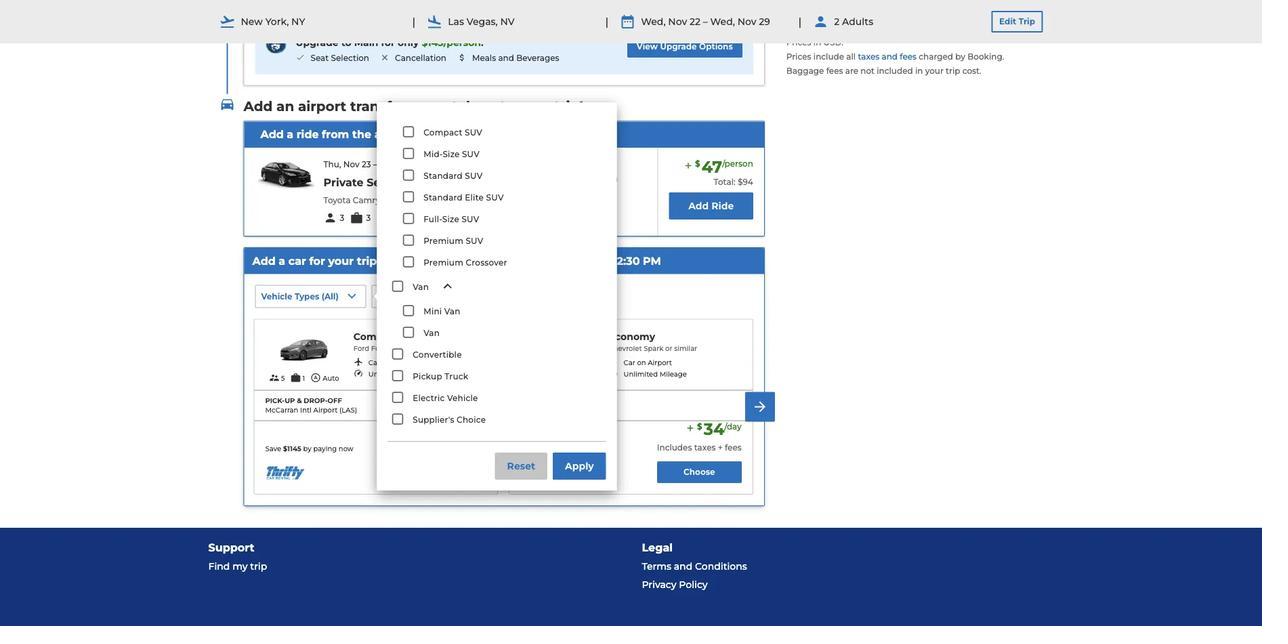 Task type: describe. For each thing, give the bounding box(es) containing it.
1 vertical spatial van
[[444, 306, 460, 316]]

47
[[702, 157, 722, 176]]

reset button
[[495, 452, 548, 480]]

(las)
[[339, 406, 357, 414]]

1 vertical spatial 23
[[463, 254, 476, 267]]

now for car on airport
[[594, 445, 609, 453]]

1 horizontal spatial or
[[410, 98, 424, 114]]

included
[[877, 66, 913, 75]]

drop- inside edit pick-up and drop-off button
[[451, 291, 475, 301]]

– for 22
[[703, 16, 708, 27]]

privacy policy link
[[642, 575, 1054, 594]]

ny
[[291, 16, 305, 27]]

reset
[[507, 460, 535, 472]]

includes taxes + fees
[[657, 443, 742, 452]]

0 vertical spatial from
[[322, 128, 349, 141]]

standard elite suv
[[423, 193, 504, 202]]

focus
[[371, 344, 392, 352]]

free
[[546, 174, 564, 184]]

to down meals and beverages
[[500, 98, 515, 114]]

2 vertical spatial van
[[423, 328, 439, 338]]

options
[[699, 42, 733, 52]]

thu, inside thu, nov 23 – wed, nov 29 private sedan toyota camry
[[324, 159, 341, 169]]

time
[[439, 213, 458, 223]]

chevrolet
[[609, 344, 642, 352]]

0 horizontal spatial in
[[814, 37, 821, 47]]

edit pick-up and drop-off button
[[372, 285, 494, 308]]

145
[[428, 37, 444, 48]]

add for add a ride from the airport to your hotel and back.
[[261, 128, 284, 141]]

$ left apply button
[[538, 445, 543, 453]]

full-
[[423, 214, 442, 224]]

legal terms and conditions privacy policy
[[642, 541, 747, 590]]

0 vertical spatial /person
[[444, 37, 481, 48]]

selection
[[331, 53, 369, 63]]

suv up mid-size suv
[[464, 128, 482, 137]]

apply button
[[553, 452, 606, 480]]

| for wed, nov 22 – wed, nov 29
[[605, 15, 609, 28]]

$ 47 /person
[[695, 157, 753, 176]]

usd.
[[824, 37, 843, 47]]

1 horizontal spatial airport
[[374, 128, 413, 141]]

trip!
[[554, 98, 583, 114]]

thu, nov 23 – wed, nov 29 private sedan toyota camry
[[324, 159, 431, 205]]

1 vertical spatial cancellation
[[566, 174, 618, 184]]

and right meals
[[498, 53, 514, 63]]

car on airport for economy
[[624, 358, 672, 367]]

cost.
[[963, 66, 982, 75]]

0 horizontal spatial upgrade
[[296, 37, 339, 48]]

off inside button
[[475, 291, 487, 301]]

charged
[[919, 52, 953, 61]]

vehicle inside dialog
[[447, 393, 478, 403]]

1 vertical spatial trip
[[357, 254, 377, 267]]

suv up premium crossover
[[465, 236, 483, 246]]

similar for compact
[[402, 344, 425, 352]]

nov left 2:30
[[575, 254, 598, 267]]

premium for premium suv
[[423, 236, 463, 246]]

2 prices from the top
[[786, 52, 811, 61]]

mini van
[[423, 306, 460, 316]]

save for car on airport
[[520, 445, 536, 453]]

suv up elite
[[465, 171, 482, 181]]

alaska airlines logo image
[[266, 36, 286, 53]]

privacy
[[642, 579, 677, 590]]

car for economy
[[624, 358, 635, 367]]

1 horizontal spatial thu,
[[410, 254, 435, 267]]

15
[[392, 213, 400, 223]]

total: $94
[[714, 177, 753, 187]]

only
[[398, 37, 419, 48]]

0 horizontal spatial taxes
[[694, 443, 716, 452]]

wed, up options
[[710, 16, 735, 27]]

up to 1 pieces of luggage. image
[[290, 372, 301, 383]]

airport for compact
[[393, 358, 417, 367]]

pickup truck
[[412, 372, 468, 381]]

$94
[[738, 177, 753, 187]]

compact ford focus or similar
[[354, 331, 425, 352]]

airport inside pick-up & drop-off mccarran intl airport (las)
[[313, 406, 338, 414]]

2 34 from the left
[[704, 419, 725, 439]]

nov up private on the top left
[[343, 159, 360, 169]]

a for ride
[[287, 128, 294, 141]]

suv down hotel
[[462, 149, 479, 159]]

edit trip button
[[992, 11, 1043, 33]]

main
[[354, 37, 378, 48]]

pickup
[[412, 372, 442, 381]]

your up back.
[[519, 98, 550, 114]]

add an airport transfer or rental car to your trip!
[[244, 98, 583, 114]]

compact for ford
[[354, 331, 399, 342]]

wed, up view at top right
[[641, 16, 666, 27]]

drop- inside pick-up & drop-off mccarran intl airport (las)
[[304, 397, 328, 405]]

not included image
[[380, 53, 390, 62]]

york,
[[265, 16, 289, 27]]

am
[[507, 254, 525, 267]]

are
[[845, 66, 858, 75]]

add ride
[[688, 200, 734, 212]]

mccarran
[[265, 406, 298, 414]]

off inside pick-up & drop-off mccarran intl airport (las)
[[328, 397, 342, 405]]

vehicle types ( all )
[[261, 291, 339, 301]]

total:
[[714, 177, 736, 187]]

crossover
[[465, 258, 507, 268]]

conditions
[[695, 560, 747, 572]]

save $ 1145 by paying now for ford focus
[[265, 445, 354, 453]]

my
[[232, 560, 248, 572]]

1 horizontal spatial 29
[[601, 254, 614, 267]]

toyota
[[324, 195, 351, 205]]

up inside button
[[419, 291, 430, 301]]

$ up includes taxes + fees
[[697, 421, 702, 431]]

paying for ford focus
[[313, 445, 337, 453]]

and inside prices in usd. prices include all taxes and fees charged by booking . baggage fees are not included in your trip cost.
[[882, 52, 898, 61]]

free cancellation
[[546, 174, 618, 184]]

trip inside prices in usd. prices include all taxes and fees charged by booking . baggage fees are not included in your trip cost.
[[946, 66, 960, 75]]

0 horizontal spatial cancellation
[[395, 53, 447, 63]]

1 34 from the left
[[449, 419, 469, 439]]

0 vertical spatial airport
[[298, 98, 346, 114]]

suv right the time
[[461, 214, 479, 224]]

meals
[[472, 53, 496, 63]]

all
[[846, 52, 856, 61]]

1
[[303, 374, 305, 382]]

edit for edit pick-up and drop-off
[[378, 291, 395, 301]]

add for add ride
[[688, 200, 709, 212]]

mini
[[423, 306, 442, 316]]

premium for premium crossover
[[423, 258, 463, 268]]

fee image
[[457, 53, 467, 62]]

types
[[295, 291, 319, 301]]

wed, right am
[[543, 254, 572, 267]]

terms and conditions link
[[642, 557, 1054, 575]]

size for mid-
[[442, 149, 459, 159]]

legal
[[642, 541, 673, 554]]

edit for edit trip
[[999, 17, 1016, 26]]

0 vertical spatial .
[[481, 37, 484, 48]]

upgrade to main for only $ 145 /person .
[[296, 37, 484, 48]]

las
[[448, 16, 464, 27]]

2
[[834, 16, 840, 27]]

to up selection
[[341, 37, 351, 48]]

included image
[[296, 53, 305, 62]]

15 min ride time
[[392, 213, 458, 223]]

29 for wed, nov 22 – wed, nov 29
[[759, 16, 770, 27]]

. inside prices in usd. prices include all taxes and fees charged by booking . baggage fees are not included in your trip cost.
[[1003, 52, 1004, 61]]

wed, nov 22 – wed, nov 29
[[641, 16, 770, 27]]

for for only
[[381, 37, 395, 48]]

auto
[[323, 374, 339, 382]]

nov left 22 on the top right of page
[[668, 16, 687, 27]]

by for car on airport
[[558, 445, 567, 453]]

vegas,
[[467, 16, 498, 27]]

2 /day from the left
[[725, 421, 742, 431]]

beverages
[[516, 53, 559, 63]]

1 $ 34 /day from the left
[[442, 419, 487, 439]]

0 vertical spatial van
[[412, 282, 429, 292]]

up to 5 people. image
[[269, 372, 280, 383]]

electric vehicle
[[412, 393, 478, 403]]

0 horizontal spatial fees
[[725, 443, 742, 452]]

supplier's
[[412, 415, 454, 425]]

intl
[[300, 406, 312, 414]]

automatic transmission. image
[[310, 372, 321, 383]]

and right hotel
[[492, 128, 514, 141]]

support
[[208, 541, 254, 554]]

0 vertical spatial vehicle
[[261, 291, 292, 301]]

2 $ 34 /day from the left
[[697, 419, 742, 439]]

compact for suv
[[423, 128, 462, 137]]

$ down mccarran
[[283, 445, 287, 453]]

full-size suv
[[423, 214, 479, 224]]

adults
[[842, 16, 873, 27]]



Task type: vqa. For each thing, say whether or not it's contained in the screenshot.
SEDAN
yes



Task type: locate. For each thing, give the bounding box(es) containing it.
. down edit trip button
[[1003, 52, 1004, 61]]

1 | from the left
[[412, 15, 416, 28]]

upgrade inside view upgrade options button
[[660, 42, 697, 52]]

car on airport for compact
[[368, 358, 417, 367]]

0 horizontal spatial save $ 1145 by paying now
[[265, 445, 354, 453]]

and inside legal terms and conditions privacy policy
[[674, 560, 693, 572]]

2 vertical spatial fees
[[725, 443, 742, 452]]

van down mini
[[423, 328, 439, 338]]

airport for economy
[[648, 358, 672, 367]]

1 vertical spatial up
[[285, 397, 295, 405]]

2 horizontal spatial fees
[[900, 52, 917, 61]]

and up the policy
[[674, 560, 693, 572]]

standard suv
[[423, 171, 482, 181]]

taxes and fees link
[[858, 52, 919, 61]]

| for 2 adults
[[798, 15, 802, 28]]

las vegas, nv
[[448, 16, 515, 27]]

suv right elite
[[486, 193, 504, 202]]

dialog containing reset
[[372, 0, 622, 496]]

1 vertical spatial fees
[[826, 66, 843, 75]]

save down mccarran
[[265, 445, 281, 453]]

2 1145 from the left
[[543, 445, 557, 453]]

van
[[412, 282, 429, 292], [444, 306, 460, 316], [423, 328, 439, 338]]

1 save $ 1145 by paying now from the left
[[265, 445, 354, 453]]

unlimited mileage
[[368, 370, 432, 378], [624, 370, 687, 378]]

1 vertical spatial /person
[[722, 159, 753, 169]]

choose button
[[657, 462, 742, 483]]

nov right 22 on the top right of page
[[738, 16, 756, 27]]

0 horizontal spatial ride
[[297, 128, 319, 141]]

1145 for ford focus
[[287, 445, 301, 453]]

mileage for economy
[[660, 370, 687, 378]]

save
[[265, 445, 281, 453], [520, 445, 536, 453]]

0 horizontal spatial 3
[[340, 213, 344, 223]]

or for compact
[[393, 344, 400, 352]]

thu, down the premium suv
[[410, 254, 435, 267]]

2 mileage from the left
[[660, 370, 687, 378]]

$ right only
[[422, 37, 428, 48]]

1 vertical spatial size
[[442, 214, 459, 224]]

paying for car on airport
[[569, 445, 592, 453]]

1 /day from the left
[[469, 421, 487, 431]]

car for compact
[[368, 358, 380, 367]]

0 vertical spatial cancellation
[[395, 53, 447, 63]]

0 vertical spatial compact
[[423, 128, 462, 137]]

23 up 'sedan'
[[362, 159, 371, 169]]

0 vertical spatial edit
[[999, 17, 1016, 26]]

0 horizontal spatial car
[[288, 254, 306, 267]]

trip right my
[[250, 560, 267, 572]]

2 vertical spatial trip
[[250, 560, 267, 572]]

save $ 1145 by paying now down intl
[[265, 445, 354, 453]]

1 unlimited mileage from the left
[[368, 370, 432, 378]]

airport right the
[[374, 128, 413, 141]]

0 horizontal spatial up
[[285, 397, 295, 405]]

spark
[[644, 344, 664, 352]]

2 premium from the top
[[423, 258, 463, 268]]

for
[[381, 37, 395, 48], [309, 254, 325, 267]]

– up 'sedan'
[[373, 159, 377, 169]]

0 horizontal spatial off
[[328, 397, 342, 405]]

34 up + on the right
[[704, 419, 725, 439]]

1 vertical spatial ride
[[421, 213, 437, 223]]

. up meals
[[481, 37, 484, 48]]

0 vertical spatial 23
[[362, 159, 371, 169]]

on for compact
[[382, 358, 391, 367]]

&
[[297, 397, 302, 405]]

1 vertical spatial airport
[[374, 128, 413, 141]]

find
[[208, 560, 230, 572]]

0 horizontal spatial 1145
[[287, 445, 301, 453]]

paying down pick-up & drop-off mccarran intl airport (las)
[[313, 445, 337, 453]]

– inside thu, nov 23 – wed, nov 29 private sedan toyota camry
[[373, 159, 377, 169]]

1 unlimited from the left
[[368, 370, 403, 378]]

1 horizontal spatial now
[[594, 445, 609, 453]]

2 horizontal spatial by
[[955, 52, 965, 61]]

1 mileage from the left
[[405, 370, 432, 378]]

add up "vehicle types ( all )"
[[252, 254, 276, 267]]

a
[[287, 128, 294, 141], [279, 254, 285, 267]]

2 save $ 1145 by paying now from the left
[[520, 445, 609, 453]]

car on airport
[[368, 358, 417, 367], [624, 358, 672, 367]]

or
[[410, 98, 424, 114], [393, 344, 400, 352], [665, 344, 672, 352]]

nov
[[668, 16, 687, 27], [738, 16, 756, 27], [343, 159, 360, 169], [403, 159, 419, 169], [438, 254, 460, 267], [575, 254, 598, 267]]

3 | from the left
[[798, 15, 802, 28]]

airport right intl
[[313, 406, 338, 414]]

edit up the compact ford focus or similar
[[378, 291, 395, 301]]

ford
[[354, 344, 369, 352]]

mileage
[[405, 370, 432, 378], [660, 370, 687, 378]]

0 horizontal spatial now
[[339, 445, 354, 453]]

1 vertical spatial in
[[915, 66, 923, 75]]

by for ford focus
[[303, 445, 311, 453]]

new york, ny
[[241, 16, 305, 27]]

edit inside edit pick-up and drop-off button
[[378, 291, 395, 301]]

convertible
[[412, 350, 462, 360]]

/day up includes taxes + fees
[[725, 421, 742, 431]]

includes
[[657, 443, 692, 452]]

2 standard from the top
[[423, 193, 462, 202]]

1 vertical spatial for
[[309, 254, 325, 267]]

0 vertical spatial in
[[814, 37, 821, 47]]

–
[[703, 16, 708, 27], [373, 159, 377, 169]]

29 for thu, nov 23 – wed, nov 29 private sedan toyota camry
[[421, 159, 431, 169]]

premium down "full-size suv"
[[423, 236, 463, 246]]

sedan
[[367, 175, 402, 189]]

and up included
[[882, 52, 898, 61]]

now for ford focus
[[339, 445, 354, 453]]

0 vertical spatial 29
[[759, 16, 770, 27]]

1 horizontal spatial trip
[[357, 254, 377, 267]]

unlimited mileage down focus
[[368, 370, 432, 378]]

pick-
[[397, 291, 419, 301], [265, 397, 285, 405]]

unlimited mileage down "spark"
[[624, 370, 687, 378]]

0 horizontal spatial paying
[[313, 445, 337, 453]]

23 inside thu, nov 23 – wed, nov 29 private sedan toyota camry
[[362, 159, 371, 169]]

2 horizontal spatial |
[[798, 15, 802, 28]]

1 horizontal spatial 1145
[[543, 445, 557, 453]]

compact inside the compact ford focus or similar
[[354, 331, 399, 342]]

0 horizontal spatial edit
[[378, 291, 395, 301]]

0 vertical spatial pick-
[[397, 291, 419, 301]]

or inside the compact ford focus or similar
[[393, 344, 400, 352]]

to right am
[[528, 254, 540, 267]]

include
[[814, 52, 844, 61]]

1 prices from the top
[[786, 37, 811, 47]]

2 unlimited mileage from the left
[[624, 370, 687, 378]]

1 horizontal spatial pick-
[[397, 291, 419, 301]]

a for car
[[279, 254, 285, 267]]

1 vertical spatial thu,
[[410, 254, 435, 267]]

$ left 47
[[695, 159, 700, 169]]

0 vertical spatial off
[[475, 291, 487, 301]]

0 vertical spatial a
[[287, 128, 294, 141]]

2 on from the left
[[637, 358, 646, 367]]

1 vertical spatial 29
[[421, 159, 431, 169]]

0 vertical spatial car
[[474, 98, 496, 114]]

1 horizontal spatial taxes
[[858, 52, 880, 61]]

2 unlimited from the left
[[624, 370, 658, 378]]

trip left "cost." on the top right of page
[[946, 66, 960, 75]]

to up mid-
[[416, 128, 428, 141]]

airport
[[393, 358, 417, 367], [648, 358, 672, 367], [313, 406, 338, 414]]

0 horizontal spatial airport
[[298, 98, 346, 114]]

/person up total: $94
[[722, 159, 753, 169]]

add down an
[[261, 128, 284, 141]]

a up "vehicle types ( all )"
[[279, 254, 285, 267]]

airport down the compact ford focus or similar
[[393, 358, 417, 367]]

vehicle down truck
[[447, 393, 478, 403]]

1 horizontal spatial from
[[380, 254, 407, 267]]

upgrade down 22 on the top right of page
[[660, 42, 697, 52]]

1 3 from the left
[[340, 213, 344, 223]]

in left usd.
[[814, 37, 821, 47]]

compact inside dialog
[[423, 128, 462, 137]]

standard for standard elite suv
[[423, 193, 462, 202]]

1 vertical spatial from
[[380, 254, 407, 267]]

car
[[474, 98, 496, 114], [288, 254, 306, 267]]

0 horizontal spatial from
[[322, 128, 349, 141]]

0 vertical spatial for
[[381, 37, 395, 48]]

add
[[244, 98, 273, 114], [261, 128, 284, 141], [688, 200, 709, 212], [252, 254, 276, 267]]

unlimited for compact
[[368, 370, 403, 378]]

add a ride from the airport to your hotel and back.
[[261, 128, 547, 141]]

3 down camry
[[366, 213, 371, 223]]

from left the
[[322, 128, 349, 141]]

van right mini
[[444, 306, 460, 316]]

1 horizontal spatial up
[[419, 291, 430, 301]]

1 horizontal spatial for
[[381, 37, 395, 48]]

0 vertical spatial size
[[442, 149, 459, 159]]

similar
[[402, 344, 425, 352], [674, 344, 697, 352]]

1 standard from the top
[[423, 171, 462, 181]]

9:00
[[479, 254, 504, 267]]

off
[[475, 291, 487, 301], [328, 397, 342, 405]]

add ride button
[[669, 192, 753, 219]]

1 save from the left
[[265, 445, 281, 453]]

in
[[814, 37, 821, 47], [915, 66, 923, 75]]

add for add an airport transfer or rental car to your trip!
[[244, 98, 273, 114]]

mid-
[[423, 149, 442, 159]]

find my trip link
[[208, 557, 620, 575]]

22
[[690, 16, 701, 27]]

1 now from the left
[[339, 445, 354, 453]]

cars image
[[219, 97, 235, 113]]

drop-
[[451, 291, 475, 301], [304, 397, 328, 405]]

2 | from the left
[[605, 15, 609, 28]]

trip inside support find my trip
[[250, 560, 267, 572]]

and
[[882, 52, 898, 61], [498, 53, 514, 63], [492, 128, 514, 141], [432, 291, 448, 301], [674, 560, 693, 572]]

/person inside $ 47 /person
[[722, 159, 753, 169]]

0 vertical spatial trip
[[946, 66, 960, 75]]

1 horizontal spatial by
[[558, 445, 567, 453]]

cancellation right free
[[566, 174, 618, 184]]

$
[[422, 37, 428, 48], [695, 159, 700, 169], [442, 421, 447, 431], [697, 421, 702, 431], [283, 445, 287, 453], [538, 445, 543, 453]]

1 car from the left
[[368, 358, 380, 367]]

off up (las)
[[328, 397, 342, 405]]

1 horizontal spatial car
[[624, 358, 635, 367]]

pick- up mccarran
[[265, 397, 285, 405]]

– for 23
[[373, 159, 377, 169]]

$ 34 /day up + on the right
[[697, 419, 742, 439]]

0 vertical spatial premium
[[423, 236, 463, 246]]

/day down electric vehicle
[[469, 421, 487, 431]]

0 horizontal spatial or
[[393, 344, 400, 352]]

pick- inside pick-up & drop-off mccarran intl airport (las)
[[265, 397, 285, 405]]

premium
[[423, 236, 463, 246], [423, 258, 463, 268]]

save $ 1145 by paying now for car on airport
[[520, 445, 609, 453]]

1 horizontal spatial cancellation
[[566, 174, 618, 184]]

add for add a car for your trip from thu, nov 23 9:00 am to wed, nov 29 2:30 pm
[[252, 254, 276, 267]]

1 horizontal spatial a
[[287, 128, 294, 141]]

0 horizontal spatial 29
[[421, 159, 431, 169]]

1 1145 from the left
[[287, 445, 301, 453]]

unlimited down "spark"
[[624, 370, 658, 378]]

apply
[[565, 460, 594, 472]]

ride for time
[[421, 213, 437, 223]]

2 car from the left
[[624, 358, 635, 367]]

unlimited down focus
[[368, 370, 403, 378]]

size up the premium suv
[[442, 214, 459, 224]]

save for ford focus
[[265, 445, 281, 453]]

3
[[340, 213, 344, 223], [366, 213, 371, 223]]

1 horizontal spatial airport
[[393, 358, 417, 367]]

1 similar from the left
[[402, 344, 425, 352]]

0 horizontal spatial mileage
[[405, 370, 432, 378]]

add a car for your trip from thu, nov 23 9:00 am to wed, nov 29 2:30 pm
[[252, 254, 661, 267]]

| for las vegas, nv
[[412, 15, 416, 28]]

ride for from
[[297, 128, 319, 141]]

supplier's choice
[[412, 415, 486, 425]]

fees right + on the right
[[725, 443, 742, 452]]

car up hotel
[[474, 98, 496, 114]]

choice
[[456, 415, 486, 425]]

0 horizontal spatial /day
[[469, 421, 487, 431]]

similar inside economy chevrolet spark or similar
[[674, 344, 697, 352]]

1 horizontal spatial 23
[[463, 254, 476, 267]]

0 horizontal spatial .
[[481, 37, 484, 48]]

)
[[336, 291, 339, 301]]

unlimited mileage for economy
[[624, 370, 687, 378]]

1 paying from the left
[[313, 445, 337, 453]]

an
[[276, 98, 294, 114]]

meals and beverages
[[472, 53, 559, 63]]

0 horizontal spatial |
[[412, 15, 416, 28]]

prices
[[786, 37, 811, 47], [786, 52, 811, 61]]

standard down mid-size suv
[[423, 171, 462, 181]]

wed, up 'sedan'
[[379, 159, 401, 169]]

view upgrade options button
[[627, 36, 742, 58]]

mileage down "spark"
[[660, 370, 687, 378]]

on down focus
[[382, 358, 391, 367]]

0 horizontal spatial car
[[368, 358, 380, 367]]

29
[[759, 16, 770, 27], [421, 159, 431, 169], [601, 254, 614, 267]]

pick- inside button
[[397, 291, 419, 301]]

2 paying from the left
[[569, 445, 592, 453]]

1 vertical spatial standard
[[423, 193, 462, 202]]

2 save from the left
[[520, 445, 536, 453]]

edit inside edit trip button
[[999, 17, 1016, 26]]

|
[[412, 15, 416, 28], [605, 15, 609, 28], [798, 15, 802, 28]]

car
[[368, 358, 380, 367], [624, 358, 635, 367]]

choose
[[684, 467, 715, 477]]

and inside button
[[432, 291, 448, 301]]

similar for economy
[[674, 344, 697, 352]]

1 vertical spatial car
[[288, 254, 306, 267]]

in down the charged at the top right
[[915, 66, 923, 75]]

car up "vehicle types ( all )"
[[288, 254, 306, 267]]

0 horizontal spatial trip
[[250, 560, 267, 572]]

nov down the premium suv
[[438, 254, 460, 267]]

size for full-
[[442, 214, 459, 224]]

premium crossover
[[423, 258, 507, 268]]

elite
[[465, 193, 484, 202]]

2 horizontal spatial 29
[[759, 16, 770, 27]]

ride left the
[[297, 128, 319, 141]]

up inside pick-up & drop-off mccarran intl airport (las)
[[285, 397, 295, 405]]

2 horizontal spatial or
[[665, 344, 672, 352]]

for for your
[[309, 254, 325, 267]]

2 car on airport from the left
[[624, 358, 672, 367]]

by up apply
[[558, 445, 567, 453]]

seat
[[311, 53, 329, 63]]

2 size from the top
[[442, 214, 459, 224]]

van up mini
[[412, 282, 429, 292]]

34 down electric vehicle
[[449, 419, 469, 439]]

0 vertical spatial fees
[[900, 52, 917, 61]]

1 on from the left
[[382, 358, 391, 367]]

2:30
[[617, 254, 640, 267]]

1 horizontal spatial –
[[703, 16, 708, 27]]

prices in usd. prices include all taxes and fees charged by booking . baggage fees are not included in your trip cost.
[[786, 37, 1004, 75]]

add left an
[[244, 98, 273, 114]]

wed, inside thu, nov 23 – wed, nov 29 private sedan toyota camry
[[379, 159, 401, 169]]

suv
[[464, 128, 482, 137], [462, 149, 479, 159], [465, 171, 482, 181], [486, 193, 504, 202], [461, 214, 479, 224], [465, 236, 483, 246]]

1 vertical spatial prices
[[786, 52, 811, 61]]

– right 22 on the top right of page
[[703, 16, 708, 27]]

29 inside thu, nov 23 – wed, nov 29 private sedan toyota camry
[[421, 159, 431, 169]]

nov down add a ride from the airport to your hotel and back.
[[403, 159, 419, 169]]

similar inside the compact ford focus or similar
[[402, 344, 425, 352]]

or inside economy chevrolet spark or similar
[[665, 344, 672, 352]]

1 car on airport from the left
[[368, 358, 417, 367]]

1 vertical spatial .
[[1003, 52, 1004, 61]]

nv
[[500, 16, 515, 27]]

support find my trip
[[208, 541, 267, 572]]

1 vertical spatial –
[[373, 159, 377, 169]]

taxes up not
[[858, 52, 880, 61]]

23 left 9:00
[[463, 254, 476, 267]]

(
[[322, 291, 325, 301]]

1 horizontal spatial unlimited
[[624, 370, 658, 378]]

from
[[322, 128, 349, 141], [380, 254, 407, 267]]

add inside the add ride button
[[688, 200, 709, 212]]

vehicle
[[261, 291, 292, 301], [447, 393, 478, 403]]

for up (
[[309, 254, 325, 267]]

unlimited mileage for compact
[[368, 370, 432, 378]]

1 premium from the top
[[423, 236, 463, 246]]

0 horizontal spatial 23
[[362, 159, 371, 169]]

economy chevrolet spark or similar
[[609, 331, 697, 352]]

unlimited for economy
[[624, 370, 658, 378]]

0 horizontal spatial drop-
[[304, 397, 328, 405]]

your inside prices in usd. prices include all taxes and fees charged by booking . baggage fees are not included in your trip cost.
[[925, 66, 944, 75]]

on for economy
[[637, 358, 646, 367]]

1 horizontal spatial on
[[637, 358, 646, 367]]

1145 for car on airport
[[543, 445, 557, 453]]

1 horizontal spatial in
[[915, 66, 923, 75]]

by inside prices in usd. prices include all taxes and fees charged by booking . baggage fees are not included in your trip cost.
[[955, 52, 965, 61]]

a down an
[[287, 128, 294, 141]]

similar up pickup
[[402, 344, 425, 352]]

compact image
[[265, 330, 343, 369]]

standard up the time
[[423, 193, 462, 202]]

1 size from the top
[[442, 149, 459, 159]]

back.
[[517, 128, 547, 141]]

up left & at the bottom left of page
[[285, 397, 295, 405]]

0 horizontal spatial for
[[309, 254, 325, 267]]

taxes
[[858, 52, 880, 61], [694, 443, 716, 452]]

your up )
[[328, 254, 354, 267]]

car on airport down "spark"
[[624, 358, 672, 367]]

$ left choice
[[442, 421, 447, 431]]

or right focus
[[393, 344, 400, 352]]

0 horizontal spatial unlimited
[[368, 370, 403, 378]]

for up "not included" image
[[381, 37, 395, 48]]

2 similar from the left
[[674, 344, 697, 352]]

0 vertical spatial –
[[703, 16, 708, 27]]

off down crossover
[[475, 291, 487, 301]]

$ 34 /day down electric vehicle
[[442, 419, 487, 439]]

dialog
[[372, 0, 622, 496]]

0 vertical spatial drop-
[[451, 291, 475, 301]]

truck
[[444, 372, 468, 381]]

2 3 from the left
[[366, 213, 371, 223]]

fees up included
[[900, 52, 917, 61]]

your down the charged at the top right
[[925, 66, 944, 75]]

upgrade up seat
[[296, 37, 339, 48]]

your up mid-size suv
[[431, 128, 456, 141]]

the
[[352, 128, 371, 141]]

or for economy
[[665, 344, 672, 352]]

2 now from the left
[[594, 445, 609, 453]]

fees down include
[[826, 66, 843, 75]]

ride
[[712, 200, 734, 212]]

0 horizontal spatial 34
[[449, 419, 469, 439]]

up up mini
[[419, 291, 430, 301]]

0 horizontal spatial thu,
[[324, 159, 341, 169]]

add left ride
[[688, 200, 709, 212]]

+
[[718, 443, 723, 452]]

seat selection
[[311, 53, 369, 63]]

booking
[[968, 52, 1003, 61]]

0 horizontal spatial compact
[[354, 331, 399, 342]]

pm
[[643, 254, 661, 267]]

trip down camry
[[357, 254, 377, 267]]

1 vertical spatial premium
[[423, 258, 463, 268]]

1 vertical spatial off
[[328, 397, 342, 405]]

standard for standard suv
[[423, 171, 462, 181]]

1 horizontal spatial fees
[[826, 66, 843, 75]]

drop- up mini van
[[451, 291, 475, 301]]

save up reset
[[520, 445, 536, 453]]

0 vertical spatial up
[[419, 291, 430, 301]]

mileage for compact
[[405, 370, 432, 378]]

similar right "spark"
[[674, 344, 697, 352]]

$ inside $ 47 /person
[[695, 159, 700, 169]]

not
[[861, 66, 875, 75]]

taxes inside prices in usd. prices include all taxes and fees charged by booking . baggage fees are not included in your trip cost.
[[858, 52, 880, 61]]

policy
[[679, 579, 708, 590]]

1 horizontal spatial compact
[[423, 128, 462, 137]]



